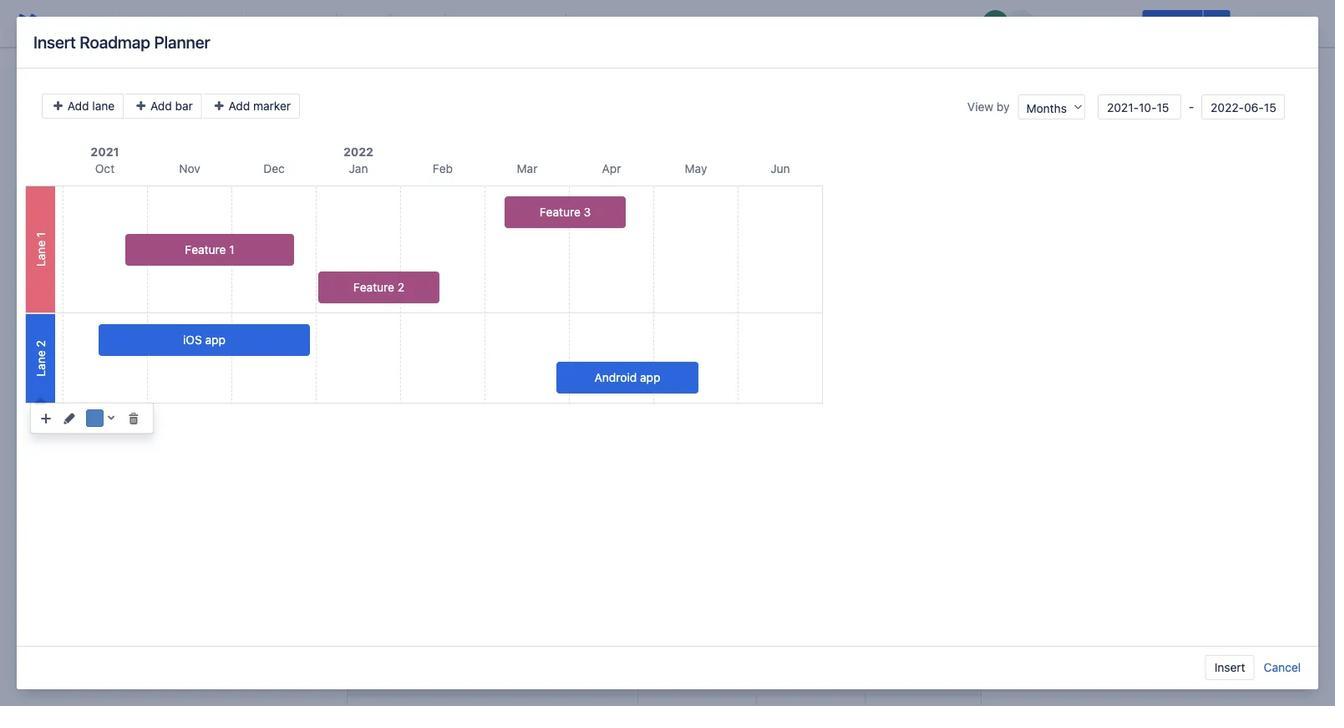 Task type: vqa. For each thing, say whether or not it's contained in the screenshot.
Saved
yes



Task type: describe. For each thing, give the bounding box(es) containing it.
feature 2
[[354, 280, 405, 294]]

table image
[[711, 13, 731, 33]]

2 yy-mm-dd text field from the left
[[1202, 94, 1286, 120]]

ruby anderson image
[[983, 10, 1009, 37]]

-
[[1186, 100, 1198, 114]]

mar
[[517, 162, 538, 176]]

saved
[[933, 16, 966, 30]]

feb
[[433, 162, 453, 176]]

add for bar
[[150, 99, 172, 113]]

add marker
[[225, 99, 291, 113]]

android
[[595, 371, 637, 385]]

lane for ios
[[33, 351, 47, 377]]

emoji image
[[684, 13, 704, 33]]

help image
[[20, 663, 40, 683]]

2021 oct
[[91, 145, 119, 176]]

app for android app
[[640, 371, 661, 385]]

app for ios app
[[205, 333, 226, 347]]

feature 3
[[540, 205, 591, 219]]

bullet list ⌘⇧8 image
[[456, 13, 476, 33]]

outdent ⇧tab image
[[509, 13, 529, 33]]

cancel
[[1264, 661, 1302, 675]]

link image
[[604, 13, 624, 33]]

lane
[[92, 99, 115, 113]]

redo ⌘⇧z image
[[84, 13, 104, 33]]

add image, video, or file image
[[630, 13, 650, 33]]

undo ⌘z image
[[57, 13, 77, 33]]

oct
[[95, 162, 115, 176]]

add lane
[[64, 99, 115, 113]]

jan
[[349, 162, 368, 176]]

feature for feature 1
[[185, 243, 226, 257]]

numbered list ⌘⇧7 image
[[482, 13, 502, 33]]

1 yy-mm-dd text field from the left
[[1098, 94, 1182, 120]]

mention image
[[657, 13, 677, 33]]

bar
[[175, 99, 193, 113]]

add for lane
[[68, 99, 89, 113]]

lane for feature
[[33, 241, 47, 267]]

feature for feature 3
[[540, 205, 581, 219]]

2022
[[344, 145, 374, 159]]

owner
[[645, 670, 688, 686]]

insert for insert roadmap planner
[[33, 32, 76, 52]]



Task type: locate. For each thing, give the bounding box(es) containing it.
1 horizontal spatial 2
[[398, 280, 405, 294]]

0 vertical spatial lane
[[33, 241, 47, 267]]

2 lane from the top
[[33, 351, 47, 377]]

marker
[[253, 99, 291, 113]]

0 vertical spatial app
[[205, 333, 226, 347]]

1 vertical spatial 1
[[229, 243, 235, 257]]

update button
[[1143, 10, 1204, 37]]

0 vertical spatial 2
[[398, 280, 405, 294]]

small image
[[39, 412, 53, 426], [63, 412, 76, 426], [127, 412, 140, 426]]

1 for feature 1
[[229, 243, 235, 257]]

close
[[1245, 16, 1276, 30]]

1 vertical spatial 2
[[33, 341, 47, 347]]

2021
[[91, 145, 119, 159]]

1 horizontal spatial insert
[[1215, 661, 1246, 675]]

milestone
[[354, 670, 417, 686]]

add marker button
[[204, 94, 300, 119]]

layouts image
[[737, 13, 757, 33]]

app right android
[[640, 371, 661, 385]]

adjust update settings image
[[1208, 13, 1228, 33]]

view by
[[968, 100, 1010, 114]]

add bar button
[[126, 94, 202, 119]]

3
[[584, 205, 591, 219]]

2 for lane 2
[[33, 341, 47, 347]]

0 horizontal spatial 1
[[33, 232, 47, 238]]

insert for insert
[[1215, 661, 1246, 675]]

insert button
[[1206, 655, 1255, 680]]

add left marker at left top
[[229, 99, 250, 113]]

1 vertical spatial insert
[[1215, 661, 1246, 675]]

nov
[[179, 162, 200, 176]]

add bar
[[147, 99, 193, 113]]

1 horizontal spatial add
[[150, 99, 172, 113]]

status
[[873, 670, 915, 686]]

lane
[[33, 241, 47, 267], [33, 351, 47, 377]]

2 small image from the left
[[63, 412, 76, 426]]

0 vertical spatial insert
[[33, 32, 76, 52]]

add lane button
[[42, 94, 124, 119]]

1 vertical spatial lane
[[33, 351, 47, 377]]

ios app
[[183, 333, 226, 347]]

insert roadmap planner dialog
[[17, 17, 1319, 690]]

add inside button
[[229, 99, 250, 113]]

view
[[968, 100, 994, 114]]

0 horizontal spatial small image
[[39, 412, 53, 426]]

1 add from the left
[[68, 99, 89, 113]]

italic ⌘i image
[[279, 13, 299, 33]]

0 horizontal spatial app
[[205, 333, 226, 347]]

lane 2
[[33, 341, 47, 377]]

2 horizontal spatial feature
[[540, 205, 581, 219]]

indent tab image
[[536, 13, 556, 33]]

2 for feature 2
[[398, 280, 405, 294]]

confluence image
[[13, 10, 40, 37]]

insert left redo ⌘⇧z icon
[[33, 32, 76, 52]]

1
[[33, 232, 47, 238], [229, 243, 235, 257]]

3 add from the left
[[229, 99, 250, 113]]

2 add from the left
[[150, 99, 172, 113]]

2
[[398, 280, 405, 294], [33, 341, 47, 347]]

by
[[997, 100, 1010, 114]]

1 vertical spatial app
[[640, 371, 661, 385]]

confluence image
[[13, 10, 40, 37]]

2 vertical spatial feature
[[354, 280, 395, 294]]

0 vertical spatial feature
[[540, 205, 581, 219]]

yy-mm-dd text field
[[1098, 94, 1182, 120], [1202, 94, 1286, 120]]

2 horizontal spatial small image
[[127, 412, 140, 426]]

action item image
[[577, 13, 597, 33]]

2 horizontal spatial add
[[229, 99, 250, 113]]

2022 jan
[[344, 145, 374, 176]]

dec
[[264, 162, 285, 176]]

feature for feature 2
[[354, 280, 395, 294]]

1 vertical spatial feature
[[185, 243, 226, 257]]

yy-mm-dd text field right -
[[1202, 94, 1286, 120]]

android app
[[595, 371, 661, 385]]

0 vertical spatial 1
[[33, 232, 47, 238]]

add
[[68, 99, 89, 113], [150, 99, 172, 113], [229, 99, 250, 113]]

0 horizontal spatial 2
[[33, 341, 47, 347]]

add left lane
[[68, 99, 89, 113]]

1 horizontal spatial small image
[[63, 412, 76, 426]]

add for marker
[[229, 99, 250, 113]]

jun
[[771, 162, 791, 176]]

may
[[685, 162, 708, 176]]

no restrictions image
[[1111, 13, 1131, 33]]

1 for lane 1
[[33, 232, 47, 238]]

lane 1
[[33, 232, 47, 267]]

feature 1
[[185, 243, 235, 257]]

update
[[1153, 16, 1194, 30]]

bold ⌘b image
[[252, 13, 273, 33]]

0 horizontal spatial feature
[[185, 243, 226, 257]]

yy-mm-dd text field left -
[[1098, 94, 1182, 120]]

cancel button
[[1264, 655, 1302, 680]]

app right the ios
[[205, 333, 226, 347]]

app
[[205, 333, 226, 347], [640, 371, 661, 385]]

insert roadmap planner
[[33, 32, 210, 52]]

insert
[[33, 32, 76, 52], [1215, 661, 1246, 675]]

1 horizontal spatial yy-mm-dd text field
[[1202, 94, 1286, 120]]

1 lane from the top
[[33, 241, 47, 267]]

close button
[[1234, 10, 1286, 37]]

1 horizontal spatial 1
[[229, 243, 235, 257]]

1 small image from the left
[[39, 412, 53, 426]]

roadmap
[[80, 32, 150, 52]]

1 horizontal spatial app
[[640, 371, 661, 385]]

apr
[[602, 162, 621, 176]]

deadline
[[764, 670, 820, 686]]

0 horizontal spatial yy-mm-dd text field
[[1098, 94, 1182, 120]]

insert left cancel
[[1215, 661, 1246, 675]]

0 horizontal spatial insert
[[33, 32, 76, 52]]

1 horizontal spatial feature
[[354, 280, 395, 294]]

feature
[[540, 205, 581, 219], [185, 243, 226, 257], [354, 280, 395, 294]]

insert inside button
[[1215, 661, 1246, 675]]

add left bar
[[150, 99, 172, 113]]

0 horizontal spatial add
[[68, 99, 89, 113]]

planner
[[154, 32, 210, 52]]

ios
[[183, 333, 202, 347]]

3 small image from the left
[[127, 412, 140, 426]]



